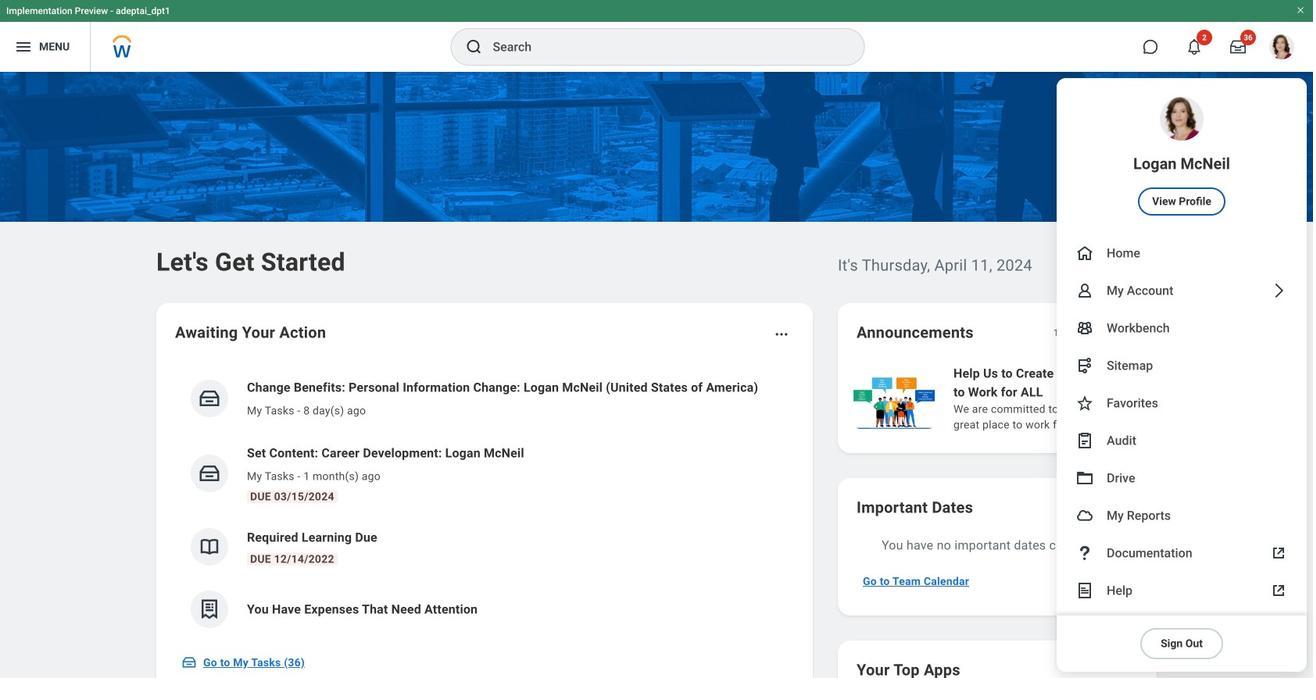 Task type: describe. For each thing, give the bounding box(es) containing it.
12 menu item from the top
[[1057, 610, 1307, 647]]

1 horizontal spatial inbox image
[[198, 462, 221, 485]]

dashboard expenses image
[[198, 598, 221, 621]]

justify image
[[14, 38, 33, 56]]

chevron right small image
[[1118, 325, 1133, 341]]

close environment banner image
[[1296, 5, 1305, 15]]

chevron left small image
[[1090, 325, 1105, 341]]

notifications large image
[[1186, 39, 1202, 55]]

11 menu item from the top
[[1057, 572, 1307, 610]]

0 horizontal spatial list
[[175, 366, 794, 641]]

folder open image
[[1075, 469, 1094, 488]]

7 menu item from the top
[[1057, 422, 1307, 460]]

10 menu item from the top
[[1057, 535, 1307, 572]]

inbox image
[[198, 387, 221, 410]]

avatar image
[[1075, 506, 1094, 525]]

1 horizontal spatial list
[[850, 363, 1313, 435]]

document image
[[1075, 582, 1094, 600]]

book open image
[[198, 535, 221, 559]]



Task type: vqa. For each thing, say whether or not it's contained in the screenshot.
bottommost the Subtitle
no



Task type: locate. For each thing, give the bounding box(es) containing it.
search image
[[465, 38, 483, 56]]

4 menu item from the top
[[1057, 310, 1307, 347]]

3 menu item from the top
[[1057, 272, 1307, 310]]

menu item
[[1057, 78, 1307, 234], [1057, 234, 1307, 272], [1057, 272, 1307, 310], [1057, 310, 1307, 347], [1057, 347, 1307, 385], [1057, 385, 1307, 422], [1057, 422, 1307, 460], [1057, 460, 1307, 497], [1057, 497, 1307, 535], [1057, 535, 1307, 572], [1057, 572, 1307, 610], [1057, 610, 1307, 647]]

home image
[[1075, 244, 1094, 263]]

ext link image
[[1269, 544, 1288, 563], [1269, 582, 1288, 600]]

1 ext link image from the top
[[1269, 544, 1288, 563]]

inbox large image
[[1230, 39, 1246, 55]]

question image
[[1075, 544, 1094, 563]]

list
[[850, 363, 1313, 435], [175, 366, 794, 641]]

inbox image
[[198, 462, 221, 485], [181, 655, 197, 671]]

8 menu item from the top
[[1057, 460, 1307, 497]]

star image
[[1075, 394, 1094, 413]]

1 vertical spatial ext link image
[[1269, 582, 1288, 600]]

1 menu item from the top
[[1057, 78, 1307, 234]]

Search Workday  search field
[[493, 30, 832, 64]]

0 vertical spatial inbox image
[[198, 462, 221, 485]]

chevron right image
[[1269, 281, 1288, 300]]

endpoints image
[[1075, 356, 1094, 375]]

user image
[[1075, 281, 1094, 300]]

ext link image for 11th menu item from the top
[[1269, 582, 1288, 600]]

ext link image for tenth menu item from the top of the page
[[1269, 544, 1288, 563]]

logan mcneil image
[[1269, 34, 1294, 59]]

banner
[[0, 0, 1313, 672]]

2 menu item from the top
[[1057, 234, 1307, 272]]

main content
[[0, 72, 1313, 678]]

2 ext link image from the top
[[1269, 582, 1288, 600]]

5 menu item from the top
[[1057, 347, 1307, 385]]

menu
[[1057, 78, 1307, 672]]

0 vertical spatial ext link image
[[1269, 544, 1288, 563]]

contact card matrix manager image
[[1075, 319, 1094, 338]]

status
[[1053, 327, 1079, 339]]

1 vertical spatial inbox image
[[181, 655, 197, 671]]

9 menu item from the top
[[1057, 497, 1307, 535]]

0 horizontal spatial inbox image
[[181, 655, 197, 671]]

paste image
[[1075, 431, 1094, 450]]

6 menu item from the top
[[1057, 385, 1307, 422]]



